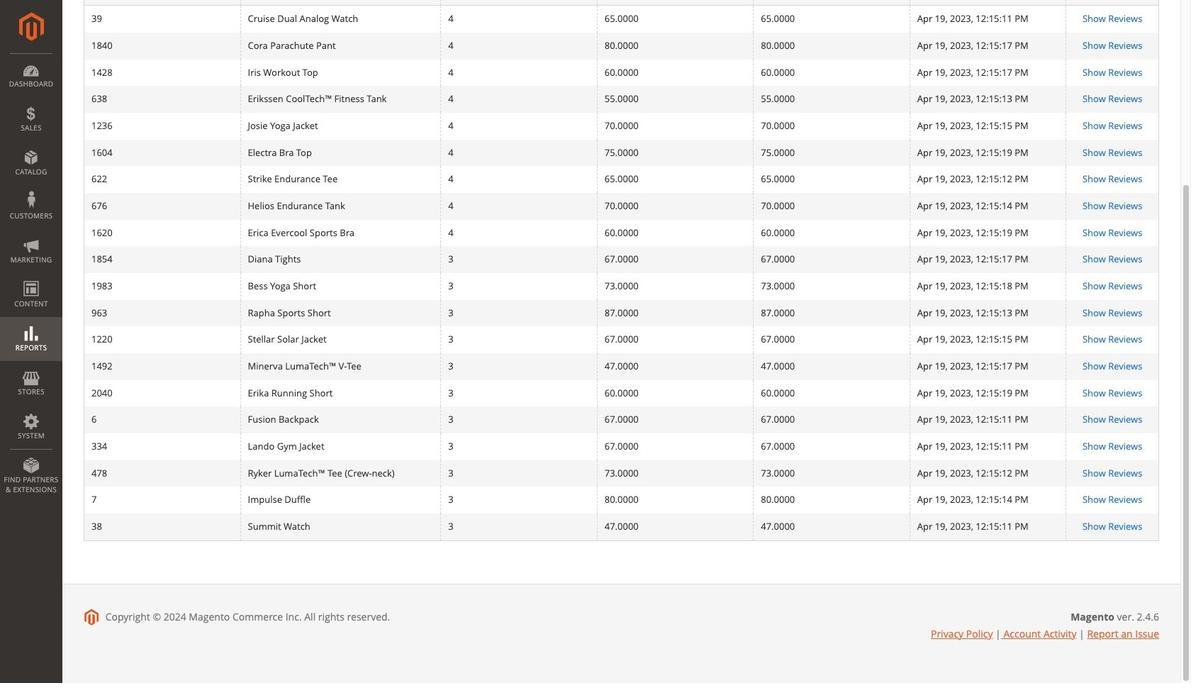 Task type: locate. For each thing, give the bounding box(es) containing it.
menu bar
[[0, 53, 62, 502]]



Task type: describe. For each thing, give the bounding box(es) containing it.
magento admin panel image
[[19, 12, 44, 41]]



